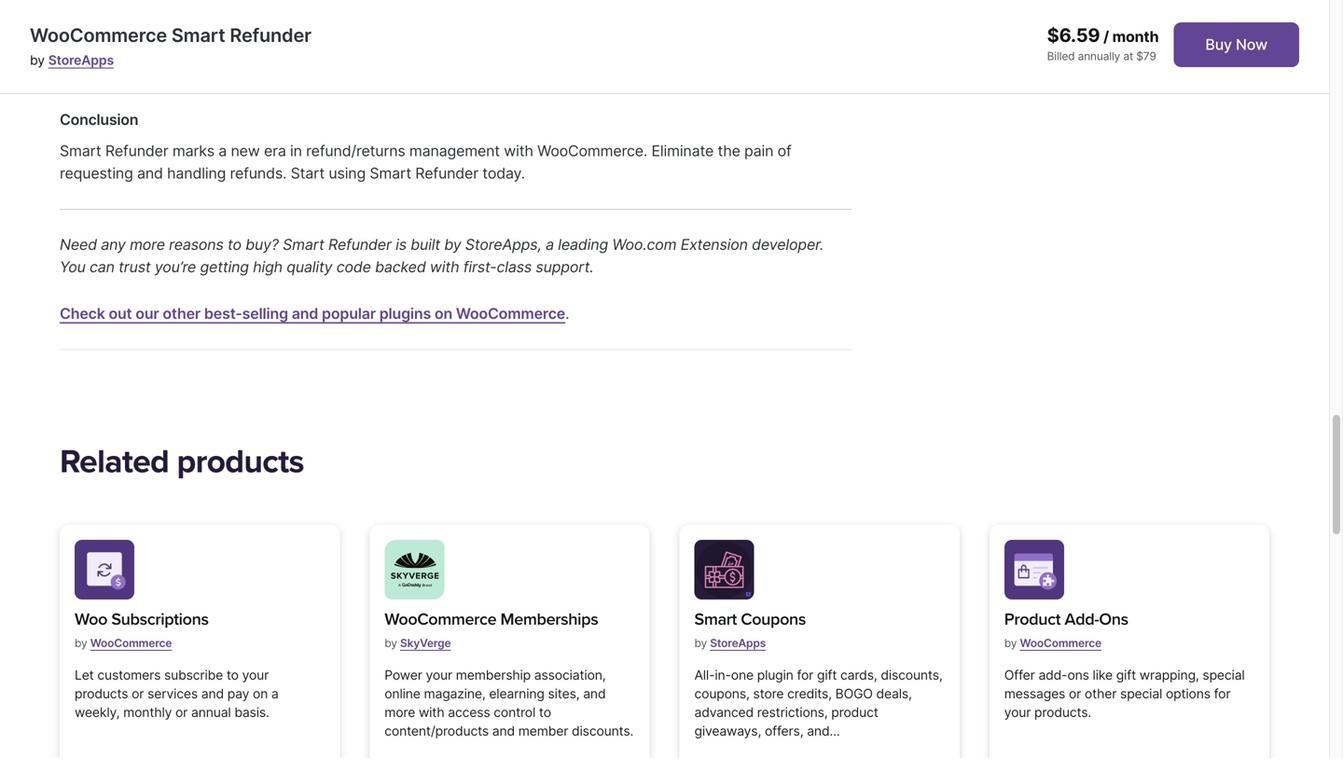 Task type: vqa. For each thing, say whether or not it's contained in the screenshot.


Task type: describe. For each thing, give the bounding box(es) containing it.
on inside let customers subscribe to your products or services and pay on a weekly, monthly or annual basis.
[[253, 686, 268, 702]]

skyverge link
[[400, 629, 451, 658]]

trust
[[119, 258, 151, 276]]

advanced
[[695, 705, 754, 721]]

woocommerce inside woocommerce smart refunder by storeapps
[[30, 24, 167, 47]]

ons
[[1099, 610, 1129, 630]]

and inside the smart refunder marks a new era in refund/returns management with woocommerce. eliminate the pain of requesting and handling refunds. start using smart refunder today.
[[137, 164, 163, 182]]

offers,
[[765, 724, 804, 740]]

by inside need any more reasons to buy? smart refunder is built by storeapps, a leading woo.com extension developer. you can trust you're getting high quality code backed with first-class support.
[[444, 236, 461, 254]]

for inside offer add-ons like gift wrapping, special messages or other special options for your products.
[[1214, 686, 1231, 702]]

pay
[[227, 686, 249, 702]]

subscriptions
[[111, 610, 209, 630]]

code
[[337, 258, 371, 276]]

month
[[1113, 28, 1159, 46]]

add-
[[1039, 668, 1068, 684]]

let
[[75, 668, 94, 684]]

$79
[[1137, 49, 1157, 63]]

woo subscriptions link
[[75, 608, 209, 633]]

discounts.
[[572, 724, 634, 740]]

high
[[253, 258, 283, 276]]

in-
[[715, 668, 731, 684]]

.
[[565, 305, 569, 323]]

related
[[60, 442, 169, 482]]

1 horizontal spatial products
[[177, 442, 304, 482]]

like
[[1093, 668, 1113, 684]]

billed
[[1047, 49, 1075, 63]]

let customers subscribe to your products or services and pay on a weekly, monthly or annual basis.
[[75, 668, 279, 721]]

and right sites,
[[583, 686, 606, 702]]

eliminate
[[652, 142, 714, 160]]

wrapping,
[[1140, 668, 1200, 684]]

quality
[[287, 258, 333, 276]]

0 vertical spatial special
[[1203, 668, 1245, 684]]

woocommerce inside woo subscriptions by woocommerce
[[90, 637, 172, 650]]

sites,
[[548, 686, 580, 702]]

$6.59 / month billed annually at $79
[[1047, 24, 1159, 63]]

out
[[109, 305, 132, 323]]

restrictions,
[[757, 705, 828, 721]]

product add-ons link
[[1005, 608, 1129, 633]]

start
[[291, 164, 325, 182]]

you
[[60, 258, 86, 276]]

you're
[[155, 258, 196, 276]]

and...
[[807, 724, 840, 740]]

or inside offer add-ons like gift wrapping, special messages or other special options for your products.
[[1069, 686, 1082, 702]]

of
[[778, 142, 792, 160]]

subscribe
[[164, 668, 223, 684]]

smart inside smart coupons by storeapps
[[695, 610, 737, 630]]

more inside power your membership association, online magazine, elearning sites, and more with access control to content/products and member discounts.
[[385, 705, 415, 721]]

buy
[[1206, 35, 1232, 54]]

plugins
[[379, 305, 431, 323]]

getting
[[200, 258, 249, 276]]

by inside product add-ons by woocommerce
[[1005, 637, 1017, 650]]

for inside all-in-one plugin for gift cards, discounts, coupons, store credits, bogo deals, advanced restrictions, product giveaways, offers, and...
[[797, 668, 814, 684]]

management
[[409, 142, 500, 160]]

woocommerce smart refunder by storeapps
[[30, 24, 312, 68]]

now
[[1236, 35, 1268, 54]]

woocommerce link for add-
[[1020, 629, 1102, 658]]

1 horizontal spatial or
[[175, 705, 188, 721]]

buy?
[[246, 236, 279, 254]]

product
[[1005, 610, 1061, 630]]

0 vertical spatial on
[[435, 305, 453, 323]]

member
[[519, 724, 568, 740]]

0 vertical spatial other
[[163, 305, 201, 323]]

is
[[396, 236, 407, 254]]

and right selling at left
[[292, 305, 318, 323]]

in
[[290, 142, 302, 160]]

need any more reasons to buy? smart refunder is built by storeapps, a leading woo.com extension developer. you can trust you're getting high quality code backed with first-class support.
[[60, 236, 824, 276]]

by inside smart coupons by storeapps
[[695, 637, 707, 650]]

magazine,
[[424, 686, 486, 702]]

access
[[448, 705, 490, 721]]

store
[[753, 686, 784, 702]]

basis.
[[234, 705, 269, 721]]

a inside let customers subscribe to your products or services and pay on a weekly, monthly or annual basis.
[[271, 686, 279, 702]]

with inside the smart refunder marks a new era in refund/returns management with woocommerce. eliminate the pain of requesting and handling refunds. start using smart refunder today.
[[504, 142, 533, 160]]

customers
[[97, 668, 161, 684]]

a inside the smart refunder marks a new era in refund/returns management with woocommerce. eliminate the pain of requesting and handling refunds. start using smart refunder today.
[[219, 142, 227, 160]]

smart coupons by storeapps
[[695, 610, 806, 650]]

popular
[[322, 305, 376, 323]]

storeapps inside smart coupons by storeapps
[[710, 637, 766, 650]]

coupons
[[741, 610, 806, 630]]

memberships
[[501, 610, 598, 630]]

by inside woo subscriptions by woocommerce
[[75, 637, 87, 650]]

discounts,
[[881, 668, 943, 684]]

content/products
[[385, 724, 489, 740]]

storeapps,
[[465, 236, 542, 254]]

weekly,
[[75, 705, 120, 721]]

giveaways,
[[695, 724, 761, 740]]

best-
[[204, 305, 242, 323]]

0 horizontal spatial special
[[1121, 686, 1163, 702]]

to inside power your membership association, online magazine, elearning sites, and more with access control to content/products and member discounts.
[[539, 705, 551, 721]]

related products
[[60, 442, 304, 482]]

all-
[[695, 668, 715, 684]]

by inside woocommerce memberships by skyverge
[[385, 637, 397, 650]]

offer add-ons like gift wrapping, special messages or other special options for your products.
[[1005, 668, 1245, 721]]

support.
[[536, 258, 594, 276]]

smart coupons link
[[695, 608, 806, 633]]

check out our other best-selling and popular plugins on woocommerce link
[[60, 305, 565, 323]]

selling
[[242, 305, 288, 323]]



Task type: locate. For each thing, give the bounding box(es) containing it.
1 vertical spatial storeapps link
[[710, 629, 766, 658]]

special down wrapping, at right
[[1121, 686, 1163, 702]]

other
[[163, 305, 201, 323], [1085, 686, 1117, 702]]

gift right the like
[[1117, 668, 1136, 684]]

with inside power your membership association, online magazine, elearning sites, and more with access control to content/products and member discounts.
[[419, 705, 445, 721]]

or down customers
[[132, 686, 144, 702]]

1 horizontal spatial storeapps link
[[710, 629, 766, 658]]

and up annual
[[201, 686, 224, 702]]

to inside need any more reasons to buy? smart refunder is built by storeapps, a leading woo.com extension developer. you can trust you're getting high quality code backed with first-class support.
[[228, 236, 242, 254]]

0 horizontal spatial woocommerce link
[[90, 629, 172, 658]]

1 horizontal spatial gift
[[1117, 668, 1136, 684]]

association,
[[534, 668, 606, 684]]

your inside power your membership association, online magazine, elearning sites, and more with access control to content/products and member discounts.
[[426, 668, 453, 684]]

plugin
[[757, 668, 794, 684]]

requesting
[[60, 164, 133, 182]]

0 horizontal spatial more
[[130, 236, 165, 254]]

0 horizontal spatial for
[[797, 668, 814, 684]]

leading
[[558, 236, 608, 254]]

2 vertical spatial a
[[271, 686, 279, 702]]

1 gift from the left
[[817, 668, 837, 684]]

other inside offer add-ons like gift wrapping, special messages or other special options for your products.
[[1085, 686, 1117, 702]]

woocommerce link for subscriptions
[[90, 629, 172, 658]]

0 vertical spatial products
[[177, 442, 304, 482]]

with
[[504, 142, 533, 160], [430, 258, 459, 276], [419, 705, 445, 721]]

woocommerce down woo subscriptions link
[[90, 637, 172, 650]]

gift inside offer add-ons like gift wrapping, special messages or other special options for your products.
[[1117, 668, 1136, 684]]

woocommerce up 'conclusion' at the left top
[[30, 24, 167, 47]]

0 vertical spatial a
[[219, 142, 227, 160]]

power
[[385, 668, 422, 684]]

using
[[329, 164, 366, 182]]

a left new
[[219, 142, 227, 160]]

1 horizontal spatial on
[[435, 305, 453, 323]]

online
[[385, 686, 421, 702]]

0 vertical spatial with
[[504, 142, 533, 160]]

woo
[[75, 610, 107, 630]]

woocommerce.
[[538, 142, 648, 160]]

on up basis.
[[253, 686, 268, 702]]

2 horizontal spatial or
[[1069, 686, 1082, 702]]

storeapps link up 'conclusion' at the left top
[[48, 52, 114, 68]]

and down the control
[[492, 724, 515, 740]]

1 vertical spatial products
[[75, 686, 128, 702]]

all-in-one plugin for gift cards, discounts, coupons, store credits, bogo deals, advanced restrictions, product giveaways, offers, and...
[[695, 668, 943, 740]]

today.
[[483, 164, 525, 182]]

more up trust
[[130, 236, 165, 254]]

storeapps link up one
[[710, 629, 766, 658]]

add-
[[1065, 610, 1099, 630]]

0 horizontal spatial gift
[[817, 668, 837, 684]]

product add-ons by woocommerce
[[1005, 610, 1129, 650]]

woocommerce inside product add-ons by woocommerce
[[1020, 637, 1102, 650]]

your up magazine,
[[426, 668, 453, 684]]

with inside need any more reasons to buy? smart refunder is built by storeapps, a leading woo.com extension developer. you can trust you're getting high quality code backed with first-class support.
[[430, 258, 459, 276]]

reasons
[[169, 236, 224, 254]]

1 horizontal spatial a
[[271, 686, 279, 702]]

smart refunder marks a new era in refund/returns management with woocommerce. eliminate the pain of requesting and handling refunds. start using smart refunder today.
[[60, 142, 792, 182]]

storeapps link for smart
[[710, 629, 766, 658]]

to up member
[[539, 705, 551, 721]]

conclusion
[[60, 111, 138, 129]]

for right options
[[1214, 686, 1231, 702]]

refunds.
[[230, 164, 287, 182]]

cards,
[[841, 668, 878, 684]]

2 horizontal spatial your
[[1005, 705, 1031, 721]]

1 vertical spatial special
[[1121, 686, 1163, 702]]

to up getting
[[228, 236, 242, 254]]

coupons,
[[695, 686, 750, 702]]

elearning
[[489, 686, 545, 702]]

0 horizontal spatial a
[[219, 142, 227, 160]]

any
[[101, 236, 126, 254]]

your inside offer add-ons like gift wrapping, special messages or other special options for your products.
[[1005, 705, 1031, 721]]

storeapps down smart coupons link
[[710, 637, 766, 650]]

woocommerce down class
[[456, 305, 565, 323]]

buy now link
[[1174, 22, 1300, 67]]

0 vertical spatial to
[[228, 236, 242, 254]]

annual
[[191, 705, 231, 721]]

deals,
[[877, 686, 912, 702]]

woocommerce inside woocommerce memberships by skyverge
[[385, 610, 497, 630]]

by inside woocommerce smart refunder by storeapps
[[30, 52, 45, 68]]

options
[[1166, 686, 1211, 702]]

more down online
[[385, 705, 415, 721]]

0 horizontal spatial your
[[242, 668, 269, 684]]

control
[[494, 705, 536, 721]]

0 vertical spatial storeapps
[[48, 52, 114, 68]]

woocommerce link up add-
[[1020, 629, 1102, 658]]

0 vertical spatial more
[[130, 236, 165, 254]]

one
[[731, 668, 754, 684]]

your down messages
[[1005, 705, 1031, 721]]

gift
[[817, 668, 837, 684], [1117, 668, 1136, 684]]

woocommerce link up customers
[[90, 629, 172, 658]]

and left handling at the left
[[137, 164, 163, 182]]

1 horizontal spatial other
[[1085, 686, 1117, 702]]

1 vertical spatial a
[[546, 236, 554, 254]]

can
[[90, 258, 115, 276]]

1 horizontal spatial for
[[1214, 686, 1231, 702]]

refunder inside woocommerce smart refunder by storeapps
[[230, 24, 312, 47]]

gift up credits,
[[817, 668, 837, 684]]

woocommerce up skyverge
[[385, 610, 497, 630]]

messages
[[1005, 686, 1066, 702]]

annually
[[1078, 49, 1121, 63]]

membership
[[456, 668, 531, 684]]

and inside let customers subscribe to your products or services and pay on a weekly, monthly or annual basis.
[[201, 686, 224, 702]]

2 gift from the left
[[1117, 668, 1136, 684]]

for
[[797, 668, 814, 684], [1214, 686, 1231, 702]]

more
[[130, 236, 165, 254], [385, 705, 415, 721]]

store admin can manage a refund request - or setup automatic refund processing image
[[60, 0, 469, 48]]

class
[[497, 258, 532, 276]]

other down the like
[[1085, 686, 1117, 702]]

1 horizontal spatial storeapps
[[710, 637, 766, 650]]

a inside need any more reasons to buy? smart refunder is built by storeapps, a leading woo.com extension developer. you can trust you're getting high quality code backed with first-class support.
[[546, 236, 554, 254]]

1 vertical spatial other
[[1085, 686, 1117, 702]]

check out our other best-selling and popular plugins on woocommerce .
[[60, 305, 569, 323]]

to up pay
[[227, 668, 239, 684]]

your up pay
[[242, 668, 269, 684]]

with up content/products
[[419, 705, 445, 721]]

new
[[231, 142, 260, 160]]

0 horizontal spatial storeapps link
[[48, 52, 114, 68]]

0 horizontal spatial products
[[75, 686, 128, 702]]

pain
[[745, 142, 774, 160]]

or down ons
[[1069, 686, 1082, 702]]

buy now
[[1206, 35, 1268, 54]]

0 vertical spatial for
[[797, 668, 814, 684]]

special up options
[[1203, 668, 1245, 684]]

power your membership association, online magazine, elearning sites, and more with access control to content/products and member discounts.
[[385, 668, 634, 740]]

credits,
[[788, 686, 832, 702]]

woocommerce memberships by skyverge
[[385, 610, 598, 650]]

smart inside woocommerce smart refunder by storeapps
[[172, 24, 225, 47]]

0 horizontal spatial on
[[253, 686, 268, 702]]

1 vertical spatial more
[[385, 705, 415, 721]]

2 vertical spatial with
[[419, 705, 445, 721]]

woocommerce down product add-ons link
[[1020, 637, 1102, 650]]

era
[[264, 142, 286, 160]]

0 horizontal spatial storeapps
[[48, 52, 114, 68]]

woo subscriptions by woocommerce
[[75, 610, 209, 650]]

the
[[718, 142, 741, 160]]

2 horizontal spatial a
[[546, 236, 554, 254]]

our
[[136, 305, 159, 323]]

0 vertical spatial storeapps link
[[48, 52, 114, 68]]

products inside let customers subscribe to your products or services and pay on a weekly, monthly or annual basis.
[[75, 686, 128, 702]]

smart
[[172, 24, 225, 47], [60, 142, 101, 160], [370, 164, 411, 182], [283, 236, 324, 254], [695, 610, 737, 630]]

1 vertical spatial storeapps
[[710, 637, 766, 650]]

to
[[228, 236, 242, 254], [227, 668, 239, 684], [539, 705, 551, 721]]

storeapps up 'conclusion' at the left top
[[48, 52, 114, 68]]

with down built
[[430, 258, 459, 276]]

1 woocommerce link from the left
[[90, 629, 172, 658]]

with up today.
[[504, 142, 533, 160]]

more inside need any more reasons to buy? smart refunder is built by storeapps, a leading woo.com extension developer. you can trust you're getting high quality code backed with first-class support.
[[130, 236, 165, 254]]

offer
[[1005, 668, 1035, 684]]

1 horizontal spatial more
[[385, 705, 415, 721]]

1 vertical spatial for
[[1214, 686, 1231, 702]]

product
[[832, 705, 879, 721]]

storeapps link for woocommerce
[[48, 52, 114, 68]]

to inside let customers subscribe to your products or services and pay on a weekly, monthly or annual basis.
[[227, 668, 239, 684]]

or down services
[[175, 705, 188, 721]]

your
[[242, 668, 269, 684], [426, 668, 453, 684], [1005, 705, 1031, 721]]

handling
[[167, 164, 226, 182]]

storeapps inside woocommerce smart refunder by storeapps
[[48, 52, 114, 68]]

by
[[30, 52, 45, 68], [444, 236, 461, 254], [75, 637, 87, 650], [385, 637, 397, 650], [695, 637, 707, 650], [1005, 637, 1017, 650]]

ons
[[1068, 668, 1090, 684]]

1 horizontal spatial your
[[426, 668, 453, 684]]

developer.
[[752, 236, 824, 254]]

2 woocommerce link from the left
[[1020, 629, 1102, 658]]

smart inside need any more reasons to buy? smart refunder is built by storeapps, a leading woo.com extension developer. you can trust you're getting high quality code backed with first-class support.
[[283, 236, 324, 254]]

1 vertical spatial on
[[253, 686, 268, 702]]

woocommerce link
[[90, 629, 172, 658], [1020, 629, 1102, 658]]

on right plugins
[[435, 305, 453, 323]]

check
[[60, 305, 105, 323]]

1 vertical spatial to
[[227, 668, 239, 684]]

bogo
[[836, 686, 873, 702]]

your inside let customers subscribe to your products or services and pay on a weekly, monthly or annual basis.
[[242, 668, 269, 684]]

a right pay
[[271, 686, 279, 702]]

1 horizontal spatial special
[[1203, 668, 1245, 684]]

skyverge
[[400, 637, 451, 650]]

products.
[[1035, 705, 1092, 721]]

refunder inside need any more reasons to buy? smart refunder is built by storeapps, a leading woo.com extension developer. you can trust you're getting high quality code backed with first-class support.
[[328, 236, 392, 254]]

and
[[137, 164, 163, 182], [292, 305, 318, 323], [201, 686, 224, 702], [583, 686, 606, 702], [492, 724, 515, 740]]

monthly
[[123, 705, 172, 721]]

other right our
[[163, 305, 201, 323]]

0 horizontal spatial other
[[163, 305, 201, 323]]

at
[[1124, 49, 1134, 63]]

0 horizontal spatial or
[[132, 686, 144, 702]]

2 vertical spatial to
[[539, 705, 551, 721]]

1 horizontal spatial woocommerce link
[[1020, 629, 1102, 658]]

for up credits,
[[797, 668, 814, 684]]

gift inside all-in-one plugin for gift cards, discounts, coupons, store credits, bogo deals, advanced restrictions, product giveaways, offers, and...
[[817, 668, 837, 684]]

woo.com
[[612, 236, 677, 254]]

a up support.
[[546, 236, 554, 254]]

marks
[[173, 142, 215, 160]]

1 vertical spatial with
[[430, 258, 459, 276]]

need
[[60, 236, 97, 254]]

or
[[132, 686, 144, 702], [1069, 686, 1082, 702], [175, 705, 188, 721]]



